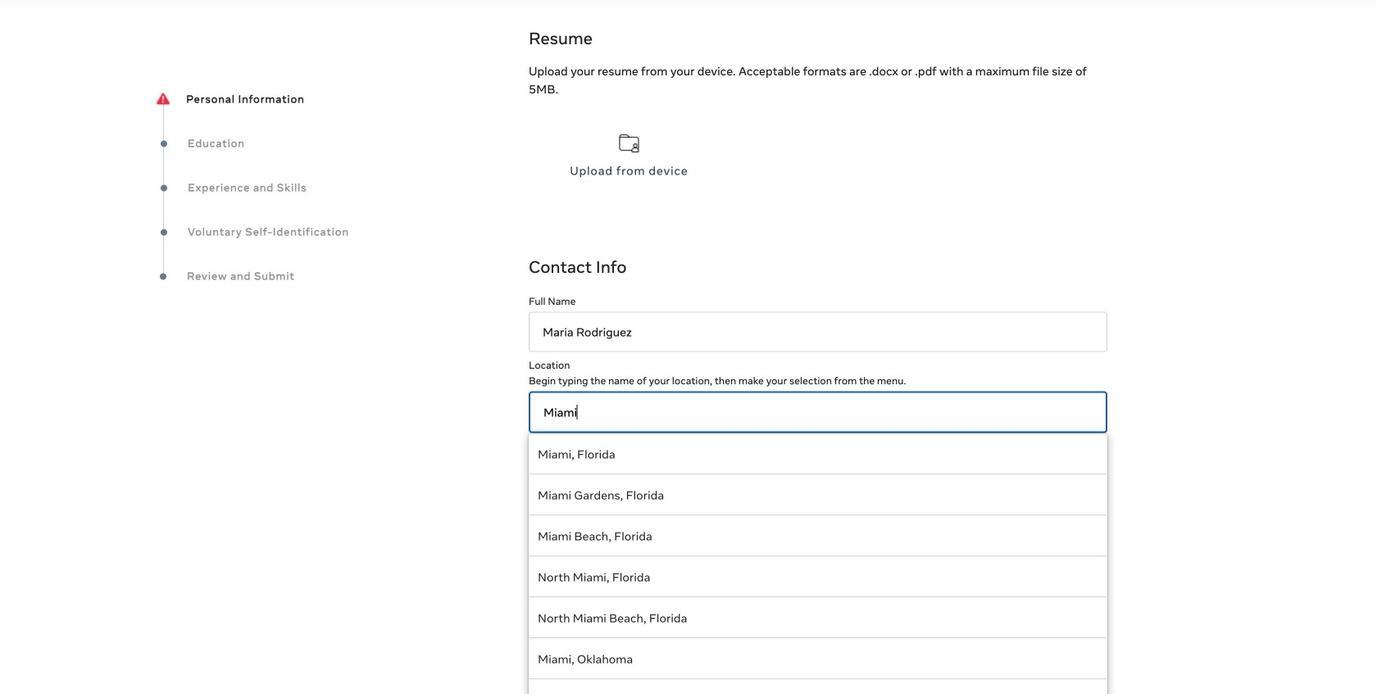 Task type: vqa. For each thing, say whether or not it's contained in the screenshot.
Location text field
yes



Task type: describe. For each thing, give the bounding box(es) containing it.
Full Name text field
[[529, 312, 1107, 352]]



Task type: locate. For each thing, give the bounding box(es) containing it.
miami lakes, florida option
[[529, 679, 1107, 694]]

Location text field
[[529, 392, 1107, 433]]

URL (LinkedIn, Github, Portfolio) text field
[[529, 664, 1107, 694]]

Phone text field
[[529, 529, 1107, 569]]

Email text field
[[529, 461, 1107, 501]]



